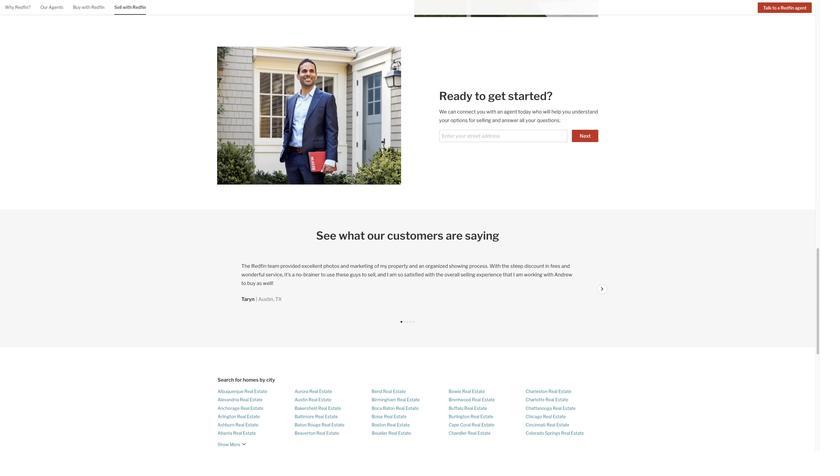 Task type: describe. For each thing, give the bounding box(es) containing it.
bakersfield
[[295, 406, 318, 411]]

aurora real estate
[[295, 389, 332, 394]]

alexandria
[[218, 397, 239, 402]]

next button
[[573, 130, 599, 142]]

our
[[40, 5, 48, 10]]

real for bowie real estate
[[463, 389, 471, 394]]

cape coral real estate link
[[449, 422, 495, 428]]

show more
[[218, 442, 241, 447]]

real for albuquerque real estate
[[245, 389, 253, 394]]

real for ashburn real estate
[[236, 422, 245, 428]]

charleston real estate link
[[526, 389, 572, 394]]

showing
[[449, 263, 469, 269]]

a inside the redfin team provided excellent photos and marketing of my property and an organized showing process. with the steep discount in fees and wonderful service, it's a no-brainer to use these guys to sell, and i am so satisfied with the overall selling experience that i am working with andrew to buy as well!
[[292, 272, 295, 278]]

bowie
[[449, 389, 462, 394]]

bakersfield real estate
[[295, 406, 341, 411]]

real for chattanooga real estate
[[553, 406, 562, 411]]

baton rouge real estate
[[295, 422, 345, 428]]

|
[[256, 296, 257, 302]]

working
[[524, 272, 543, 278]]

sell
[[114, 5, 122, 10]]

charlotte real estate
[[526, 397, 569, 402]]

buffalo real estate
[[449, 406, 488, 411]]

search for homes by city
[[218, 377, 275, 383]]

estate for atlanta real estate
[[243, 431, 256, 436]]

estate for bowie real estate
[[472, 389, 485, 394]]

0 vertical spatial the
[[502, 263, 510, 269]]

cincinnati real estate link
[[526, 422, 570, 428]]

albuquerque
[[218, 389, 244, 394]]

real for boston real estate
[[387, 422, 396, 428]]

sell with redfin link
[[114, 0, 146, 14]]

beaverton real estate
[[295, 431, 340, 436]]

boulder
[[372, 431, 388, 436]]

agents
[[49, 5, 63, 10]]

homes
[[243, 377, 259, 383]]

real for chandler real estate
[[468, 431, 477, 436]]

ashburn
[[218, 422, 235, 428]]

atlanta real estate link
[[218, 431, 256, 436]]

redfin agent holding a tablet outside a home image
[[217, 47, 401, 185]]

with down organized
[[425, 272, 435, 278]]

with inside we can connect you with an agent today who will help you understand your options for selling and answer all your questions.
[[487, 109, 497, 115]]

will
[[543, 109, 551, 115]]

process.
[[470, 263, 489, 269]]

real right rouge
[[322, 422, 331, 428]]

next image
[[601, 287, 605, 291]]

my
[[380, 263, 388, 269]]

photos
[[324, 263, 340, 269]]

and down my
[[378, 272, 386, 278]]

use
[[327, 272, 335, 278]]

boulder real estate link
[[372, 431, 412, 436]]

to left use at bottom left
[[321, 272, 326, 278]]

albuquerque real estate
[[218, 389, 267, 394]]

an inside the redfin team provided excellent photos and marketing of my property and an organized showing process. with the steep discount in fees and wonderful service, it's a no-brainer to use these guys to sell, and i am so satisfied with the overall selling experience that i am working with andrew to buy as well!
[[419, 263, 425, 269]]

anchorage
[[218, 406, 240, 411]]

service,
[[266, 272, 284, 278]]

steep
[[511, 263, 524, 269]]

1 i from the left
[[387, 272, 389, 278]]

why redfin?
[[5, 5, 31, 10]]

to inside talk to a redfin agent button
[[773, 5, 777, 10]]

estate for aurora real estate
[[319, 389, 332, 394]]

real for burlington real estate
[[471, 414, 480, 419]]

real for anchorage real estate
[[241, 406, 250, 411]]

0 horizontal spatial the
[[436, 272, 444, 278]]

estate right "springs"
[[571, 431, 584, 436]]

chattanooga
[[526, 406, 552, 411]]

charleston real estate
[[526, 389, 572, 394]]

chicago
[[526, 414, 543, 419]]

selling inside we can connect you with an agent today who will help you understand your options for selling and answer all your questions.
[[477, 118, 492, 123]]

austin real estate
[[295, 397, 332, 402]]

wonderful
[[242, 272, 265, 278]]

next
[[580, 133, 591, 139]]

andrew
[[555, 272, 573, 278]]

can
[[448, 109, 456, 115]]

estate for ashburn real estate
[[246, 422, 259, 428]]

of
[[375, 263, 379, 269]]

anchorage real estate
[[218, 406, 264, 411]]

redfin right sell
[[133, 5, 146, 10]]

estate for austin real estate
[[319, 397, 332, 402]]

baltimore real estate link
[[295, 414, 338, 419]]

the redfin team provided excellent photos and marketing of my property and an organized showing process. with the steep discount in fees and wonderful service, it's a no-brainer to use these guys to sell, and i am so satisfied with the overall selling experience that i am working with andrew to buy as well!
[[242, 263, 573, 286]]

estate for anchorage real estate
[[251, 406, 264, 411]]

austin,
[[259, 296, 274, 302]]

buy with redfin
[[73, 5, 105, 10]]

brentwood real estate link
[[449, 397, 495, 402]]

property
[[389, 263, 408, 269]]

why redfin? link
[[5, 0, 31, 14]]

real for boise real estate
[[384, 414, 393, 419]]

Enter your street address search field
[[440, 130, 568, 142]]

an inside we can connect you with an agent today who will help you understand your options for selling and answer all your questions.
[[498, 109, 503, 115]]

atlanta real estate
[[218, 431, 256, 436]]

birmingham
[[372, 397, 396, 402]]

2 your from the left
[[526, 118, 536, 123]]

get
[[489, 89, 506, 103]]

ashburn real estate link
[[218, 422, 259, 428]]

with inside buy with redfin link
[[82, 5, 90, 10]]

boston real estate link
[[372, 422, 410, 428]]

estate down 'birmingham real estate'
[[406, 406, 419, 411]]

real for brentwood real estate
[[472, 397, 481, 402]]

real for charlotte real estate
[[546, 397, 555, 402]]

organized
[[426, 263, 448, 269]]

estate for cincinnati real estate
[[557, 422, 570, 428]]

what
[[339, 229, 365, 242]]

excellent
[[302, 263, 323, 269]]

baltimore real estate
[[295, 414, 338, 419]]

colorado springs real estate link
[[526, 431, 584, 436]]

estate for charleston real estate
[[559, 389, 572, 394]]

raton
[[383, 406, 395, 411]]

search
[[218, 377, 234, 383]]

estate for brentwood real estate
[[482, 397, 495, 402]]

bend
[[372, 389, 383, 394]]

slide 3 dot image
[[407, 321, 409, 323]]

boise
[[372, 414, 383, 419]]

we can connect you with an agent today who will help you understand your options for selling and answer all your questions.
[[440, 109, 599, 123]]

buy
[[247, 281, 256, 286]]

estate for arlington real estate
[[247, 414, 260, 419]]

estate for charlotte real estate
[[556, 397, 569, 402]]

real for birmingham real estate
[[397, 397, 406, 402]]

estate for buffalo real estate
[[474, 406, 488, 411]]

for inside we can connect you with an agent today who will help you understand your options for selling and answer all your questions.
[[469, 118, 476, 123]]

real for aurora real estate
[[310, 389, 318, 394]]

1 your from the left
[[440, 118, 450, 123]]

burlington real estate
[[449, 414, 494, 419]]

cape coral real estate
[[449, 422, 495, 428]]

estate for alexandria real estate
[[250, 397, 263, 402]]

to left sell,
[[362, 272, 367, 278]]

rouge
[[308, 422, 321, 428]]

experience
[[477, 272, 502, 278]]

real for baltimore real estate
[[315, 414, 324, 419]]

boise real estate
[[372, 414, 407, 419]]

real down 'birmingham real estate'
[[396, 406, 405, 411]]

overall
[[445, 272, 460, 278]]

1 you from the left
[[477, 109, 486, 115]]

baton rouge real estate link
[[295, 422, 345, 428]]

our agents
[[40, 5, 63, 10]]



Task type: vqa. For each thing, say whether or not it's contained in the screenshot.
Burlington Real Estate Real
yes



Task type: locate. For each thing, give the bounding box(es) containing it.
baltimore
[[295, 414, 314, 419]]

estate for boise real estate
[[394, 414, 407, 419]]

cape
[[449, 422, 460, 428]]

redfin left sell
[[91, 5, 105, 10]]

estate down alexandria real estate "link"
[[251, 406, 264, 411]]

real for bend real estate
[[383, 389, 392, 394]]

you right 'connect'
[[477, 109, 486, 115]]

marketing
[[350, 263, 374, 269]]

the down organized
[[436, 272, 444, 278]]

i right that
[[514, 272, 515, 278]]

0 vertical spatial selling
[[477, 118, 492, 123]]

estate up beaverton real estate link
[[332, 422, 345, 428]]

arlington
[[218, 414, 236, 419]]

1 am from the left
[[390, 272, 397, 278]]

as
[[257, 281, 262, 286]]

estate down the boca raton real estate
[[394, 414, 407, 419]]

slide 1 dot image
[[401, 321, 403, 323]]

1 vertical spatial a
[[292, 272, 295, 278]]

redfin inside the redfin team provided excellent photos and marketing of my property and an organized showing process. with the steep discount in fees and wonderful service, it's a no-brainer to use these guys to sell, and i am so satisfied with the overall selling experience that i am working with andrew to buy as well!
[[252, 263, 267, 269]]

i
[[387, 272, 389, 278], [514, 272, 515, 278]]

real up buffalo real estate
[[472, 397, 481, 402]]

estate down cape coral real estate
[[478, 431, 491, 436]]

aurora
[[295, 389, 309, 394]]

agent inside button
[[796, 5, 807, 10]]

estate down "boston real estate" link
[[398, 431, 412, 436]]

real down alexandria real estate "link"
[[241, 406, 250, 411]]

estate up baton rouge real estate
[[325, 414, 338, 419]]

understand
[[572, 109, 599, 115]]

real for chicago real estate
[[543, 414, 552, 419]]

estate for chandler real estate
[[478, 431, 491, 436]]

estate up bakersfield real estate link
[[319, 397, 332, 402]]

1 horizontal spatial i
[[514, 272, 515, 278]]

ashburn real estate
[[218, 422, 259, 428]]

show more link
[[218, 439, 248, 448]]

estate for bend real estate
[[393, 389, 406, 394]]

for up "albuquerque real estate" link on the left of page
[[235, 377, 242, 383]]

chicago real estate
[[526, 414, 566, 419]]

am
[[390, 272, 397, 278], [516, 272, 523, 278]]

by
[[260, 377, 266, 383]]

estate for boston real estate
[[397, 422, 410, 428]]

0 vertical spatial an
[[498, 109, 503, 115]]

0 vertical spatial for
[[469, 118, 476, 123]]

sell,
[[368, 272, 377, 278]]

real down raton
[[384, 414, 393, 419]]

estate up charlotte real estate on the bottom right of page
[[559, 389, 572, 394]]

redfin?
[[15, 5, 31, 10]]

with down in
[[544, 272, 554, 278]]

to left get
[[475, 89, 486, 103]]

estate for birmingham real estate
[[407, 397, 420, 402]]

estate up cape coral real estate
[[481, 414, 494, 419]]

arlington real estate link
[[218, 414, 260, 419]]

to right talk
[[773, 5, 777, 10]]

with
[[82, 5, 90, 10], [123, 5, 132, 10], [487, 109, 497, 115], [425, 272, 435, 278], [544, 272, 554, 278]]

to left buy
[[242, 281, 246, 286]]

0 horizontal spatial you
[[477, 109, 486, 115]]

0 horizontal spatial your
[[440, 118, 450, 123]]

with right sell
[[123, 5, 132, 10]]

real up charlotte real estate on the bottom right of page
[[549, 389, 558, 394]]

real up 'baltimore real estate' link
[[319, 406, 327, 411]]

colorado
[[526, 431, 545, 436]]

taryn
[[242, 296, 255, 302]]

1 vertical spatial the
[[436, 272, 444, 278]]

our agents link
[[40, 0, 63, 14]]

2 you from the left
[[563, 109, 571, 115]]

real down anchorage real estate link
[[237, 414, 246, 419]]

see what our customers are saying
[[316, 229, 500, 242]]

0 horizontal spatial selling
[[461, 272, 476, 278]]

1 vertical spatial for
[[235, 377, 242, 383]]

real for arlington real estate
[[237, 414, 246, 419]]

buy with redfin link
[[73, 0, 105, 14]]

beaverton real estate link
[[295, 431, 340, 436]]

options
[[451, 118, 468, 123]]

estate down "burlington real estate"
[[482, 422, 495, 428]]

estate up buffalo real estate
[[482, 397, 495, 402]]

and up satisfied at the bottom
[[410, 263, 418, 269]]

real
[[245, 389, 253, 394], [310, 389, 318, 394], [383, 389, 392, 394], [463, 389, 471, 394], [549, 389, 558, 394], [240, 397, 249, 402], [309, 397, 318, 402], [397, 397, 406, 402], [472, 397, 481, 402], [546, 397, 555, 402], [241, 406, 250, 411], [319, 406, 327, 411], [396, 406, 405, 411], [465, 406, 474, 411], [553, 406, 562, 411], [237, 414, 246, 419], [315, 414, 324, 419], [384, 414, 393, 419], [471, 414, 480, 419], [543, 414, 552, 419], [236, 422, 245, 428], [322, 422, 331, 428], [387, 422, 396, 428], [472, 422, 481, 428], [547, 422, 556, 428], [233, 431, 242, 436], [317, 431, 326, 436], [389, 431, 398, 436], [468, 431, 477, 436], [562, 431, 571, 436]]

questions.
[[537, 118, 561, 123]]

albuquerque real estate link
[[218, 389, 267, 394]]

and inside we can connect you with an agent today who will help you understand your options for selling and answer all your questions.
[[493, 118, 501, 123]]

the up that
[[502, 263, 510, 269]]

am down steep
[[516, 272, 523, 278]]

am left so
[[390, 272, 397, 278]]

satisfied
[[405, 272, 424, 278]]

real for beaverton real estate
[[317, 431, 326, 436]]

1 horizontal spatial your
[[526, 118, 536, 123]]

selling inside the redfin team provided excellent photos and marketing of my property and an organized showing process. with the steep discount in fees and wonderful service, it's a no-brainer to use these guys to sell, and i am so satisfied with the overall selling experience that i am working with andrew to buy as well!
[[461, 272, 476, 278]]

real up boca raton real estate link
[[397, 397, 406, 402]]

real for alexandria real estate
[[240, 397, 249, 402]]

real for charleston real estate
[[549, 389, 558, 394]]

real up cape coral real estate
[[471, 414, 480, 419]]

1 horizontal spatial for
[[469, 118, 476, 123]]

slide 4 dot image
[[410, 321, 412, 323]]

a inside button
[[778, 5, 780, 10]]

real down aurora real estate link at the left bottom
[[309, 397, 318, 402]]

estate for boulder real estate
[[398, 431, 412, 436]]

0 horizontal spatial i
[[387, 272, 389, 278]]

1 vertical spatial an
[[419, 263, 425, 269]]

boulder real estate
[[372, 431, 412, 436]]

our
[[368, 229, 385, 242]]

estate for chattanooga real estate
[[563, 406, 576, 411]]

real down albuquerque real estate
[[240, 397, 249, 402]]

estate down ashburn real estate
[[243, 431, 256, 436]]

agent
[[796, 5, 807, 10], [504, 109, 518, 115]]

real up austin real estate link
[[310, 389, 318, 394]]

a right talk
[[778, 5, 780, 10]]

birmingham real estate
[[372, 397, 420, 402]]

your right all
[[526, 118, 536, 123]]

chandler real estate
[[449, 431, 491, 436]]

arlington real estate
[[218, 414, 260, 419]]

real for bakersfield real estate
[[319, 406, 327, 411]]

0 horizontal spatial an
[[419, 263, 425, 269]]

ready to get started?
[[440, 89, 553, 103]]

anchorage real estate link
[[218, 406, 264, 411]]

1 vertical spatial selling
[[461, 272, 476, 278]]

charlotte
[[526, 397, 545, 402]]

selling right "options"
[[477, 118, 492, 123]]

buy
[[73, 5, 81, 10]]

brentwood real estate
[[449, 397, 495, 402]]

chattanooga real estate link
[[526, 406, 576, 411]]

an up satisfied at the bottom
[[419, 263, 425, 269]]

you
[[477, 109, 486, 115], [563, 109, 571, 115]]

and left answer
[[493, 118, 501, 123]]

started?
[[508, 89, 553, 103]]

help
[[552, 109, 562, 115]]

and
[[493, 118, 501, 123], [341, 263, 349, 269], [410, 263, 418, 269], [562, 263, 570, 269], [378, 272, 386, 278]]

real for boulder real estate
[[389, 431, 398, 436]]

real for atlanta real estate
[[233, 431, 242, 436]]

your down we on the top of page
[[440, 118, 450, 123]]

2 i from the left
[[514, 272, 515, 278]]

estate
[[254, 389, 267, 394], [319, 389, 332, 394], [393, 389, 406, 394], [472, 389, 485, 394], [559, 389, 572, 394], [250, 397, 263, 402], [319, 397, 332, 402], [407, 397, 420, 402], [482, 397, 495, 402], [556, 397, 569, 402], [251, 406, 264, 411], [328, 406, 341, 411], [406, 406, 419, 411], [474, 406, 488, 411], [563, 406, 576, 411], [247, 414, 260, 419], [325, 414, 338, 419], [394, 414, 407, 419], [481, 414, 494, 419], [553, 414, 566, 419], [246, 422, 259, 428], [332, 422, 345, 428], [397, 422, 410, 428], [482, 422, 495, 428], [557, 422, 570, 428], [243, 431, 256, 436], [326, 431, 340, 436], [398, 431, 412, 436], [478, 431, 491, 436], [571, 431, 584, 436]]

slide 5 dot image
[[413, 321, 415, 323]]

estate down albuquerque real estate
[[250, 397, 263, 402]]

colorado springs real estate
[[526, 431, 584, 436]]

cincinnati
[[526, 422, 546, 428]]

estate down anchorage real estate link
[[247, 414, 260, 419]]

real down charlotte real estate on the bottom right of page
[[553, 406, 562, 411]]

buffalo
[[449, 406, 464, 411]]

real right "springs"
[[562, 431, 571, 436]]

0 vertical spatial agent
[[796, 5, 807, 10]]

0 horizontal spatial a
[[292, 272, 295, 278]]

redfin up wonderful
[[252, 263, 267, 269]]

real down homes
[[245, 389, 253, 394]]

estate for burlington real estate
[[481, 414, 494, 419]]

estate down charlotte real estate on the bottom right of page
[[563, 406, 576, 411]]

1 horizontal spatial am
[[516, 272, 523, 278]]

you right the help
[[563, 109, 571, 115]]

and up these
[[341, 263, 349, 269]]

alexandria real estate link
[[218, 397, 263, 402]]

real down cape coral real estate
[[468, 431, 477, 436]]

real down ashburn real estate
[[233, 431, 242, 436]]

with inside sell with redfin link
[[123, 5, 132, 10]]

real up boulder real estate link
[[387, 422, 396, 428]]

estate up boca raton real estate link
[[407, 397, 420, 402]]

slide 2 dot image
[[404, 321, 406, 323]]

estate up 'chattanooga real estate'
[[556, 397, 569, 402]]

0 vertical spatial a
[[778, 5, 780, 10]]

buffalo real estate link
[[449, 406, 488, 411]]

2 am from the left
[[516, 272, 523, 278]]

with right buy
[[82, 5, 90, 10]]

estate for chicago real estate
[[553, 414, 566, 419]]

that
[[503, 272, 513, 278]]

estate for albuquerque real estate
[[254, 389, 267, 394]]

redfin right talk
[[781, 5, 795, 10]]

provided
[[281, 263, 301, 269]]

no-
[[296, 272, 304, 278]]

estate up 'baltimore real estate' link
[[328, 406, 341, 411]]

all
[[520, 118, 525, 123]]

an
[[498, 109, 503, 115], [419, 263, 425, 269]]

estate down the brentwood real estate link
[[474, 406, 488, 411]]

alexandria real estate
[[218, 397, 263, 402]]

0 horizontal spatial for
[[235, 377, 242, 383]]

real up "chattanooga real estate" link
[[546, 397, 555, 402]]

real down arlington real estate
[[236, 422, 245, 428]]

real for cincinnati real estate
[[547, 422, 556, 428]]

real for buffalo real estate
[[465, 406, 474, 411]]

estate up boulder real estate link
[[397, 422, 410, 428]]

redfin inside button
[[781, 5, 795, 10]]

1 horizontal spatial you
[[563, 109, 571, 115]]

1 horizontal spatial agent
[[796, 5, 807, 10]]

estate down arlington real estate
[[246, 422, 259, 428]]

estate up the colorado springs real estate
[[557, 422, 570, 428]]

selling down showing
[[461, 272, 476, 278]]

austin
[[295, 397, 308, 402]]

for down 'connect'
[[469, 118, 476, 123]]

estate down baton rouge real estate
[[326, 431, 340, 436]]

real for austin real estate
[[309, 397, 318, 402]]

1 vertical spatial agent
[[504, 109, 518, 115]]

talk to a redfin agent
[[764, 5, 807, 10]]

real up "springs"
[[547, 422, 556, 428]]

real up birmingham
[[383, 389, 392, 394]]

and up andrew
[[562, 263, 570, 269]]

in
[[546, 263, 550, 269]]

real down baton rouge real estate link
[[317, 431, 326, 436]]

real up "burlington real estate"
[[465, 406, 474, 411]]

brentwood
[[449, 397, 471, 402]]

why
[[5, 5, 14, 10]]

estate up the brentwood real estate link
[[472, 389, 485, 394]]

estate up austin real estate
[[319, 389, 332, 394]]

1 horizontal spatial an
[[498, 109, 503, 115]]

saying
[[465, 229, 500, 242]]

discount
[[525, 263, 545, 269]]

i down my
[[387, 272, 389, 278]]

springs
[[545, 431, 561, 436]]

estate down by
[[254, 389, 267, 394]]

for
[[469, 118, 476, 123], [235, 377, 242, 383]]

estate for bakersfield real estate
[[328, 406, 341, 411]]

bend real estate link
[[372, 389, 406, 394]]

who
[[533, 109, 542, 115]]

real down "burlington real estate"
[[472, 422, 481, 428]]

real up cincinnati real estate
[[543, 414, 552, 419]]

real up the brentwood real estate link
[[463, 389, 471, 394]]

0 horizontal spatial am
[[390, 272, 397, 278]]

with down ready to get started?
[[487, 109, 497, 115]]

an up answer
[[498, 109, 503, 115]]

agent inside we can connect you with an agent today who will help you understand your options for selling and answer all your questions.
[[504, 109, 518, 115]]

redfin premier home with yard sign image
[[415, 0, 599, 17]]

a right the it's
[[292, 272, 295, 278]]

estate down 'chattanooga real estate'
[[553, 414, 566, 419]]

estate for baltimore real estate
[[325, 414, 338, 419]]

0 horizontal spatial agent
[[504, 109, 518, 115]]

real down "boston real estate" link
[[389, 431, 398, 436]]

1 horizontal spatial the
[[502, 263, 510, 269]]

boca raton real estate link
[[372, 406, 419, 411]]

real up baton rouge real estate link
[[315, 414, 324, 419]]

estate for beaverton real estate
[[326, 431, 340, 436]]

baton
[[295, 422, 307, 428]]

the
[[242, 263, 250, 269]]

1 horizontal spatial a
[[778, 5, 780, 10]]

birmingham real estate link
[[372, 397, 420, 402]]

estate up 'birmingham real estate'
[[393, 389, 406, 394]]

these
[[336, 272, 349, 278]]

chandler real estate link
[[449, 431, 491, 436]]

1 horizontal spatial selling
[[477, 118, 492, 123]]

boca raton real estate
[[372, 406, 419, 411]]



